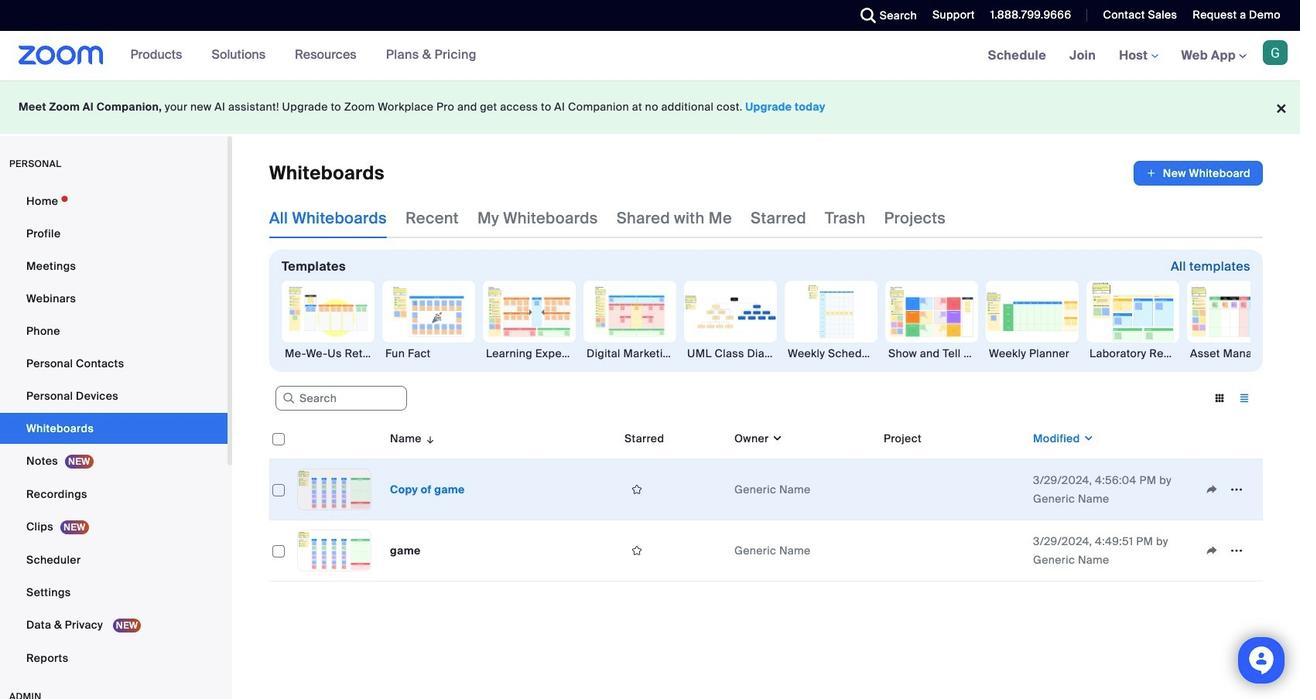 Task type: locate. For each thing, give the bounding box(es) containing it.
application
[[1134, 161, 1263, 186], [269, 419, 1263, 582], [1200, 478, 1257, 502], [1200, 540, 1257, 563]]

zoom logo image
[[19, 46, 103, 65]]

1 cell from the top
[[878, 460, 1027, 521]]

meetings navigation
[[977, 31, 1301, 81]]

digital marketing canvas element
[[584, 346, 677, 362]]

click to star the whiteboard copy of game image
[[625, 483, 650, 497]]

add image
[[1146, 166, 1157, 181]]

share image up more options for game icon
[[1200, 483, 1225, 497]]

2 cell from the top
[[878, 521, 1027, 582]]

share image down "more options for copy of game" image
[[1200, 544, 1225, 558]]

0 vertical spatial share image
[[1200, 483, 1225, 497]]

cell
[[878, 460, 1027, 521], [878, 521, 1027, 582]]

personal menu menu
[[0, 186, 228, 676]]

arrow down image
[[422, 430, 436, 448]]

footer
[[0, 81, 1301, 134]]

down image
[[1080, 431, 1095, 447]]

weekly schedule element
[[785, 346, 878, 362]]

banner
[[0, 31, 1301, 81]]

1 share image from the top
[[1200, 483, 1225, 497]]

share image
[[1200, 483, 1225, 497], [1200, 544, 1225, 558]]

cell for more options for game icon
[[878, 521, 1027, 582]]

show and tell with a twist element
[[886, 346, 979, 362]]

click to star the whiteboard game image
[[625, 544, 650, 558]]

tabs of all whiteboard page tab list
[[269, 198, 946, 238]]

game element
[[390, 544, 421, 558]]

thumbnail of copy of game image
[[298, 470, 371, 510]]

2 share image from the top
[[1200, 544, 1225, 558]]

1 vertical spatial share image
[[1200, 544, 1225, 558]]

more options for copy of game image
[[1225, 483, 1249, 497]]

asset management element
[[1188, 346, 1280, 362]]

grid mode, not selected image
[[1208, 392, 1232, 406]]



Task type: vqa. For each thing, say whether or not it's contained in the screenshot.
topmost menu item
no



Task type: describe. For each thing, give the bounding box(es) containing it.
profile picture image
[[1263, 40, 1288, 65]]

Search text field
[[276, 386, 407, 411]]

cell for "more options for copy of game" image
[[878, 460, 1027, 521]]

more options for game image
[[1225, 544, 1249, 558]]

fun fact element
[[382, 346, 475, 362]]

share image for "more options for copy of game" image
[[1200, 483, 1225, 497]]

laboratory report element
[[1087, 346, 1180, 362]]

product information navigation
[[119, 31, 488, 81]]

thumbnail of game image
[[298, 531, 371, 571]]

copy of game, modified at mar 29, 2024 by generic name, link image
[[297, 469, 372, 511]]

share image for more options for game icon
[[1200, 544, 1225, 558]]

me-we-us retrospective element
[[282, 346, 375, 362]]

uml class diagram element
[[684, 346, 777, 362]]

list mode, selected image
[[1232, 392, 1257, 406]]

learning experience canvas element
[[483, 346, 576, 362]]

weekly planner element
[[986, 346, 1079, 362]]

copy of game element
[[390, 483, 465, 497]]



